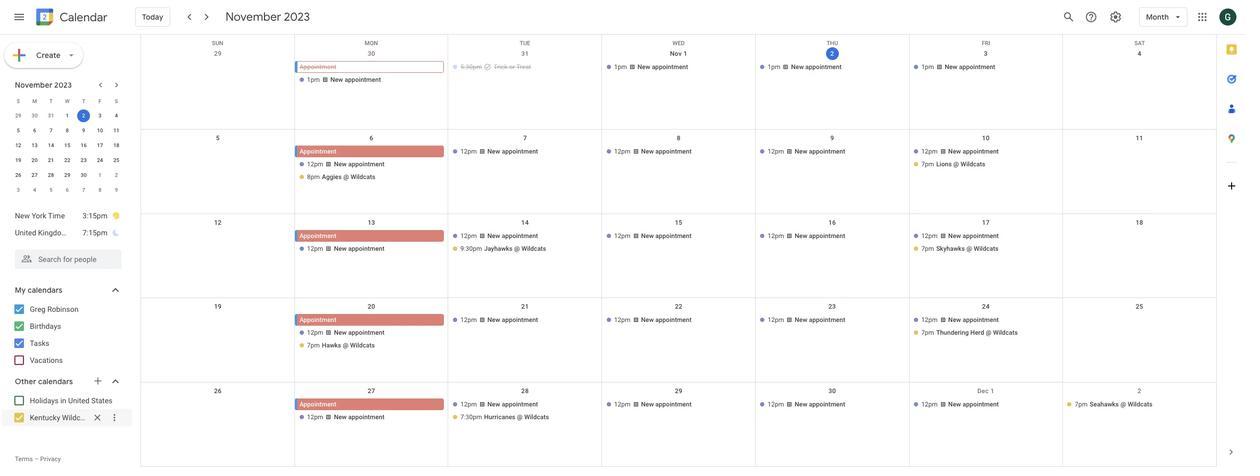 Task type: describe. For each thing, give the bounding box(es) containing it.
wildcats for 7pm seahawks @ wildcats
[[1128, 402, 1153, 409]]

robinson
[[47, 306, 78, 314]]

kentucky
[[30, 414, 60, 423]]

wed
[[673, 40, 685, 47]]

appointment button for 6
[[297, 146, 444, 157]]

herd
[[971, 330, 984, 337]]

13 inside 13 element
[[32, 143, 38, 149]]

1 horizontal spatial november 2023
[[226, 10, 310, 24]]

other calendars button
[[2, 374, 132, 391]]

17 inside row group
[[97, 143, 103, 149]]

1 appointment from the top
[[300, 63, 336, 71]]

0 horizontal spatial united
[[15, 229, 36, 237]]

7pm thundering herd @ wildcats
[[921, 330, 1018, 337]]

10 for november 2023
[[97, 128, 103, 134]]

27 for 1
[[32, 172, 38, 178]]

22 inside grid
[[675, 304, 683, 311]]

greg
[[30, 306, 45, 314]]

wildcats for 9:30pm jayhawks @ wildcats
[[522, 245, 546, 253]]

11 for november 2023
[[113, 128, 119, 134]]

4 for 1
[[115, 113, 118, 119]]

15 inside grid
[[675, 219, 683, 227]]

6 for sun
[[370, 135, 373, 142]]

19 element
[[12, 154, 25, 167]]

1 t from the left
[[49, 98, 53, 104]]

28 element
[[45, 169, 57, 182]]

26 for 1
[[15, 172, 21, 178]]

@ for 7pm lions @ wildcats
[[954, 161, 959, 168]]

my calendars button
[[2, 282, 132, 299]]

7pm lions @ wildcats
[[921, 161, 986, 168]]

sun
[[212, 40, 223, 47]]

13 inside grid
[[368, 219, 375, 227]]

my calendars
[[15, 286, 62, 295]]

w
[[65, 98, 70, 104]]

11 element
[[110, 125, 123, 137]]

13 element
[[28, 139, 41, 152]]

holidays in united states
[[30, 397, 113, 406]]

december 3 element
[[12, 184, 25, 197]]

8 for sun
[[677, 135, 681, 142]]

list item containing new york time
[[15, 208, 120, 225]]

7 for sun
[[523, 135, 527, 142]]

seahawks
[[1090, 402, 1119, 409]]

december 4 element
[[28, 184, 41, 197]]

21 inside grid
[[521, 304, 529, 311]]

14 element
[[45, 139, 57, 152]]

9 inside 'december 9' element
[[115, 187, 118, 193]]

other
[[15, 377, 36, 387]]

18 element
[[110, 139, 123, 152]]

7pm for 7pm seahawks @ wildcats
[[1075, 402, 1088, 409]]

row containing s
[[10, 94, 125, 109]]

vacations
[[30, 357, 63, 365]]

tasks
[[30, 340, 49, 348]]

30 element
[[77, 169, 90, 182]]

hawks
[[322, 343, 341, 350]]

jayhawks
[[484, 245, 513, 253]]

7pm for 7pm hawks @ wildcats
[[307, 343, 320, 350]]

1 horizontal spatial 7
[[82, 187, 85, 193]]

settings menu image
[[1110, 11, 1122, 23]]

1 vertical spatial 12
[[214, 219, 222, 227]]

2 cell
[[75, 109, 92, 124]]

8pm aggies @ wildcats
[[307, 173, 375, 181]]

1 down w
[[66, 113, 69, 119]]

wildcats inside list item
[[62, 414, 91, 423]]

other calendars
[[15, 377, 73, 387]]

5 for sun
[[216, 135, 220, 142]]

new york time
[[15, 212, 65, 220]]

1 right "dec"
[[991, 388, 995, 396]]

wildcats right herd
[[993, 330, 1018, 337]]

7pm for 7pm skyhawks @ wildcats
[[921, 245, 934, 253]]

appointment button for 27
[[297, 399, 444, 411]]

thu
[[827, 40, 838, 47]]

today button
[[135, 4, 170, 30]]

1 right "nov"
[[684, 50, 687, 57]]

3 for 1
[[98, 113, 102, 119]]

terms – privacy
[[15, 456, 61, 464]]

9 for sun
[[831, 135, 834, 142]]

trick or treat
[[494, 63, 531, 71]]

1 appointment button from the top
[[297, 61, 444, 73]]

terms link
[[15, 456, 33, 464]]

december 8 element
[[94, 184, 106, 197]]

20 element
[[28, 154, 41, 167]]

1 horizontal spatial 23
[[829, 304, 836, 311]]

wildcats for 7pm hawks @ wildcats
[[350, 343, 375, 350]]

7pm for 7pm lions @ wildcats
[[921, 161, 934, 168]]

december 5 element
[[45, 184, 57, 197]]

hurricanes
[[484, 414, 515, 422]]

19 inside 19 element
[[15, 158, 21, 163]]

Search for people text field
[[21, 250, 115, 269]]

1 vertical spatial 14
[[521, 219, 529, 227]]

18 inside row group
[[113, 143, 119, 149]]

6 for november 2023
[[33, 128, 36, 134]]

7 for november 2023
[[49, 128, 52, 134]]

20 inside grid
[[32, 158, 38, 163]]

18 inside grid
[[1136, 219, 1143, 227]]

7pm hawks @ wildcats
[[307, 343, 375, 350]]

other calendars list
[[2, 393, 132, 427]]

new inside list item
[[15, 212, 30, 220]]

12 element
[[12, 139, 25, 152]]

16 element
[[77, 139, 90, 152]]

appointment button for 20
[[297, 315, 444, 327]]

0 horizontal spatial november 2023
[[15, 80, 72, 90]]

23 element
[[77, 154, 90, 167]]

7:30pm
[[461, 414, 482, 422]]

wildcats for 7pm lions @ wildcats
[[961, 161, 986, 168]]

nov
[[670, 50, 682, 57]]

8 for november 2023
[[66, 128, 69, 134]]

row containing sun
[[141, 35, 1216, 47]]

3:15pm
[[82, 212, 108, 220]]

calendars for my calendars
[[28, 286, 62, 295]]

kentucky wildcats list item
[[2, 410, 132, 427]]

wildcats for 8pm aggies @ wildcats
[[351, 173, 375, 181]]

aggies
[[322, 173, 342, 181]]

december 1 element
[[94, 169, 106, 182]]

29 inside october 29 element
[[15, 113, 21, 119]]

5 for november 2023
[[17, 128, 20, 134]]

7pm seahawks @ wildcats
[[1075, 402, 1153, 409]]

24 element
[[94, 154, 106, 167]]

holidays
[[30, 397, 59, 406]]

birthdays
[[30, 323, 61, 331]]

1 vertical spatial november
[[15, 80, 52, 90]]

december 7 element
[[77, 184, 90, 197]]

4 inside row
[[33, 187, 36, 193]]

–
[[34, 456, 39, 464]]

list containing new york time
[[4, 203, 130, 246]]

kingdom
[[38, 229, 68, 237]]

25 inside november 2023 grid
[[113, 158, 119, 163]]

october 29 element
[[12, 110, 25, 122]]

appointment for 20
[[300, 317, 336, 324]]

@ for 7pm hawks @ wildcats
[[343, 343, 349, 350]]

1 vertical spatial 20
[[368, 304, 375, 311]]

17 element
[[94, 139, 106, 152]]

privacy
[[40, 456, 61, 464]]

7:30pm hurricanes @ wildcats
[[461, 414, 549, 422]]

december 9 element
[[110, 184, 123, 197]]

2 inside cell
[[82, 113, 85, 119]]



Task type: vqa. For each thing, say whether or not it's contained in the screenshot.
the 2 PM
no



Task type: locate. For each thing, give the bounding box(es) containing it.
2 appointment button from the top
[[297, 146, 444, 157]]

trick
[[494, 63, 508, 71]]

0 horizontal spatial t
[[49, 98, 53, 104]]

10 element
[[94, 125, 106, 137]]

2 vertical spatial 3
[[17, 187, 20, 193]]

22 inside row group
[[64, 158, 70, 163]]

@ right seahawks
[[1121, 402, 1126, 409]]

1 horizontal spatial 28
[[521, 388, 529, 396]]

1 horizontal spatial 13
[[368, 219, 375, 227]]

tab list
[[1217, 35, 1246, 438]]

8
[[66, 128, 69, 134], [677, 135, 681, 142], [98, 187, 102, 193]]

t
[[49, 98, 53, 104], [82, 98, 85, 104]]

1 horizontal spatial 25
[[1136, 304, 1143, 311]]

wildcats right lions
[[961, 161, 986, 168]]

time for york
[[48, 212, 65, 220]]

list item up search for people text box in the bottom left of the page
[[15, 225, 120, 242]]

0 horizontal spatial 13
[[32, 143, 38, 149]]

0 horizontal spatial 16
[[81, 143, 87, 149]]

1 horizontal spatial time
[[70, 229, 86, 237]]

grid
[[141, 35, 1216, 468]]

thundering
[[936, 330, 969, 337]]

7pm left skyhawks
[[921, 245, 934, 253]]

1 horizontal spatial 12
[[214, 219, 222, 227]]

dec
[[978, 388, 989, 396]]

month button
[[1139, 4, 1188, 30]]

2 vertical spatial 4
[[33, 187, 36, 193]]

row containing 3
[[10, 183, 125, 198]]

4 for nov 1
[[1138, 50, 1142, 57]]

0 horizontal spatial 3
[[17, 187, 20, 193]]

5 appointment from the top
[[300, 402, 336, 409]]

2, today element
[[77, 110, 90, 122]]

0 horizontal spatial 21
[[48, 158, 54, 163]]

sat
[[1135, 40, 1145, 47]]

or
[[509, 63, 515, 71]]

5
[[17, 128, 20, 134], [216, 135, 220, 142], [49, 187, 52, 193]]

5 appointment button from the top
[[297, 399, 444, 411]]

appointment for 27
[[300, 402, 336, 409]]

1 horizontal spatial 26
[[214, 388, 222, 396]]

1 horizontal spatial 14
[[521, 219, 529, 227]]

1 horizontal spatial 6
[[66, 187, 69, 193]]

mon
[[365, 40, 378, 47]]

6 down 29 element
[[66, 187, 69, 193]]

m
[[32, 98, 37, 104]]

1 vertical spatial 24
[[982, 304, 990, 311]]

1 vertical spatial 3
[[98, 113, 102, 119]]

new appointment
[[638, 63, 688, 71], [791, 63, 842, 71], [945, 63, 995, 71], [330, 76, 381, 84], [488, 148, 538, 155], [641, 148, 692, 155], [795, 148, 845, 155], [948, 148, 999, 155], [334, 161, 385, 168], [488, 232, 538, 240], [641, 232, 692, 240], [795, 232, 845, 240], [948, 232, 999, 240], [334, 245, 385, 253], [488, 317, 538, 324], [641, 317, 692, 324], [795, 317, 845, 324], [948, 317, 999, 324], [334, 330, 385, 337], [488, 402, 538, 409], [641, 402, 692, 409], [795, 402, 845, 409], [948, 402, 999, 409], [334, 414, 385, 422]]

26 element
[[12, 169, 25, 182]]

time for kingdom
[[70, 229, 86, 237]]

create button
[[4, 43, 83, 68]]

united kingdom time 7:15pm
[[15, 229, 108, 237]]

0 vertical spatial 15
[[64, 143, 70, 149]]

23 inside grid
[[81, 158, 87, 163]]

8pm
[[307, 173, 320, 181]]

calendar
[[60, 10, 107, 25]]

t up 2 cell
[[82, 98, 85, 104]]

0 horizontal spatial 20
[[32, 158, 38, 163]]

@ right jayhawks
[[514, 245, 520, 253]]

14 up 21 element
[[48, 143, 54, 149]]

month
[[1146, 12, 1169, 22]]

11 inside grid
[[1136, 135, 1143, 142]]

wildcats right skyhawks
[[974, 245, 999, 253]]

4 appointment from the top
[[300, 317, 336, 324]]

s up october 29 element
[[17, 98, 20, 104]]

my calendars list
[[2, 301, 132, 369]]

4 inside grid
[[1138, 50, 1142, 57]]

add other calendars image
[[93, 376, 103, 387]]

3 inside grid
[[984, 50, 988, 57]]

1 horizontal spatial united
[[68, 397, 90, 406]]

2 vertical spatial 8
[[98, 187, 102, 193]]

30 inside 'element'
[[81, 172, 87, 178]]

10 up 17 element
[[97, 128, 103, 134]]

12
[[15, 143, 21, 149], [214, 219, 222, 227]]

19 inside grid
[[214, 304, 222, 311]]

york
[[32, 212, 46, 220]]

@ right the hurricanes on the bottom
[[517, 414, 523, 422]]

26 inside grid
[[214, 388, 222, 396]]

calendars
[[28, 286, 62, 295], [38, 377, 73, 387]]

@ right skyhawks
[[967, 245, 972, 253]]

5:30pm
[[461, 63, 482, 71]]

11 for sun
[[1136, 135, 1143, 142]]

31 down the tue
[[521, 50, 529, 57]]

@ right lions
[[954, 161, 959, 168]]

10 up 7pm lions @ wildcats
[[982, 135, 990, 142]]

calendars inside my calendars dropdown button
[[28, 286, 62, 295]]

1 horizontal spatial 15
[[675, 219, 683, 227]]

1 vertical spatial 26
[[214, 388, 222, 396]]

0 horizontal spatial 31
[[48, 113, 54, 119]]

treat
[[516, 63, 531, 71]]

1 vertical spatial calendars
[[38, 377, 73, 387]]

30
[[368, 50, 375, 57], [32, 113, 38, 119], [81, 172, 87, 178], [829, 388, 836, 396]]

22
[[64, 158, 70, 163], [675, 304, 683, 311]]

appointment for 13
[[300, 232, 336, 240]]

31 for nov 1
[[521, 50, 529, 57]]

1 vertical spatial united
[[68, 397, 90, 406]]

12pm
[[461, 148, 477, 155], [614, 148, 631, 155], [768, 148, 784, 155], [921, 148, 938, 155], [307, 161, 323, 168], [461, 232, 477, 240], [614, 232, 631, 240], [768, 232, 784, 240], [921, 232, 938, 240], [307, 245, 323, 253], [461, 317, 477, 324], [614, 317, 631, 324], [768, 317, 784, 324], [921, 317, 938, 324], [307, 330, 323, 337], [461, 402, 477, 409], [614, 402, 631, 409], [768, 402, 784, 409], [921, 402, 938, 409], [307, 414, 323, 422]]

my
[[15, 286, 26, 295]]

7pm left thundering
[[921, 330, 934, 337]]

nov 1
[[670, 50, 687, 57]]

15 inside row group
[[64, 143, 70, 149]]

6 inside row
[[66, 187, 69, 193]]

1 horizontal spatial t
[[82, 98, 85, 104]]

27 element
[[28, 169, 41, 182]]

28 for dec 1
[[521, 388, 529, 396]]

28 down 21 element
[[48, 172, 54, 178]]

1 vertical spatial 21
[[521, 304, 529, 311]]

1 horizontal spatial 16
[[829, 219, 836, 227]]

october 31 element
[[45, 110, 57, 122]]

28 inside grid
[[521, 388, 529, 396]]

s
[[17, 98, 20, 104], [115, 98, 118, 104]]

1 horizontal spatial 27
[[368, 388, 375, 396]]

0 vertical spatial 31
[[521, 50, 529, 57]]

1pm
[[614, 63, 627, 71], [768, 63, 781, 71], [921, 63, 934, 71], [307, 76, 320, 84]]

4 down 27 'element'
[[33, 187, 36, 193]]

0 horizontal spatial 24
[[97, 158, 103, 163]]

s right f in the left of the page
[[115, 98, 118, 104]]

11
[[113, 128, 119, 134], [1136, 135, 1143, 142]]

greg robinson
[[30, 306, 78, 314]]

14 up 9:30pm jayhawks @ wildcats
[[521, 219, 529, 227]]

1 vertical spatial 15
[[675, 219, 683, 227]]

1 vertical spatial 23
[[829, 304, 836, 311]]

1 horizontal spatial 17
[[982, 219, 990, 227]]

november
[[226, 10, 281, 24], [15, 80, 52, 90]]

united inside "other calendars" list
[[68, 397, 90, 406]]

31 right october 30 element
[[48, 113, 54, 119]]

0 vertical spatial 4
[[1138, 50, 1142, 57]]

29 inside 29 element
[[64, 172, 70, 178]]

states
[[91, 397, 113, 406]]

29
[[214, 50, 222, 57], [15, 113, 21, 119], [64, 172, 70, 178], [675, 388, 683, 396]]

2 vertical spatial 5
[[49, 187, 52, 193]]

26 for dec 1
[[214, 388, 222, 396]]

1 horizontal spatial november
[[226, 10, 281, 24]]

0 vertical spatial 2023
[[284, 10, 310, 24]]

21
[[48, 158, 54, 163], [521, 304, 529, 311]]

6 down october 30 element
[[33, 128, 36, 134]]

7:15pm
[[82, 229, 108, 237]]

0 vertical spatial 14
[[48, 143, 54, 149]]

20 down 13 element
[[32, 158, 38, 163]]

0 vertical spatial 9
[[82, 128, 85, 134]]

7pm left seahawks
[[1075, 402, 1088, 409]]

1 vertical spatial 11
[[1136, 135, 1143, 142]]

wildcats right the hurricanes on the bottom
[[524, 414, 549, 422]]

0 horizontal spatial 18
[[113, 143, 119, 149]]

0 horizontal spatial 22
[[64, 158, 70, 163]]

29 element
[[61, 169, 74, 182]]

calendars up greg
[[28, 286, 62, 295]]

1 vertical spatial 7
[[523, 135, 527, 142]]

17 up 7pm skyhawks @ wildcats at the bottom
[[982, 219, 990, 227]]

9 for november 2023
[[82, 128, 85, 134]]

1 s from the left
[[17, 98, 20, 104]]

t up the "october 31" element on the left top of the page
[[49, 98, 53, 104]]

0 horizontal spatial 5
[[17, 128, 20, 134]]

appointment for 6
[[300, 148, 336, 155]]

december 2 element
[[110, 169, 123, 182]]

0 vertical spatial 22
[[64, 158, 70, 163]]

1 vertical spatial 2023
[[54, 80, 72, 90]]

0 horizontal spatial 19
[[15, 158, 21, 163]]

fri
[[982, 40, 990, 47]]

1 vertical spatial 28
[[521, 388, 529, 396]]

0 vertical spatial 26
[[15, 172, 21, 178]]

terms
[[15, 456, 33, 464]]

28 for 1
[[48, 172, 54, 178]]

3 down fri
[[984, 50, 988, 57]]

2 inside 'element'
[[115, 172, 118, 178]]

1 horizontal spatial 19
[[214, 304, 222, 311]]

15 element
[[61, 139, 74, 152]]

31 inside november 2023 grid
[[48, 113, 54, 119]]

6
[[33, 128, 36, 134], [370, 135, 373, 142], [66, 187, 69, 193]]

0 vertical spatial 20
[[32, 158, 38, 163]]

@ for 9:30pm jayhawks @ wildcats
[[514, 245, 520, 253]]

19
[[15, 158, 21, 163], [214, 304, 222, 311]]

2 horizontal spatial 4
[[1138, 50, 1142, 57]]

tue
[[520, 40, 530, 47]]

3
[[984, 50, 988, 57], [98, 113, 102, 119], [17, 187, 20, 193]]

13
[[32, 143, 38, 149], [368, 219, 375, 227]]

24 inside 24 element
[[97, 158, 103, 163]]

1 vertical spatial 17
[[982, 219, 990, 227]]

november 2023
[[226, 10, 310, 24], [15, 80, 72, 90]]

23
[[81, 158, 87, 163], [829, 304, 836, 311]]

2 t from the left
[[82, 98, 85, 104]]

kentucky wildcats
[[30, 414, 91, 423]]

in
[[60, 397, 66, 406]]

28 inside 28 element
[[48, 172, 54, 178]]

0 vertical spatial 21
[[48, 158, 54, 163]]

0 vertical spatial 7
[[49, 128, 52, 134]]

wildcats right hawks
[[350, 343, 375, 350]]

0 horizontal spatial 10
[[97, 128, 103, 134]]

0 vertical spatial 28
[[48, 172, 54, 178]]

0 horizontal spatial 27
[[32, 172, 38, 178]]

3 down f in the left of the page
[[98, 113, 102, 119]]

1 horizontal spatial 9
[[115, 187, 118, 193]]

united right in
[[68, 397, 90, 406]]

16 inside november 2023 grid
[[81, 143, 87, 149]]

15
[[64, 143, 70, 149], [675, 219, 683, 227]]

3 inside row
[[17, 187, 20, 193]]

21 element
[[45, 154, 57, 167]]

1 vertical spatial 5
[[216, 135, 220, 142]]

17
[[97, 143, 103, 149], [982, 219, 990, 227]]

26 inside row group
[[15, 172, 21, 178]]

row group containing 29
[[10, 109, 125, 198]]

skyhawks
[[936, 245, 965, 253]]

list item
[[15, 208, 120, 225], [15, 225, 120, 242]]

2 appointment from the top
[[300, 148, 336, 155]]

0 horizontal spatial 9
[[82, 128, 85, 134]]

row
[[141, 35, 1216, 47], [141, 45, 1216, 130], [10, 94, 125, 109], [10, 109, 125, 124], [10, 124, 125, 138], [141, 130, 1216, 214], [10, 138, 125, 153], [10, 153, 125, 168], [10, 168, 125, 183], [10, 183, 125, 198], [141, 214, 1216, 299], [141, 299, 1216, 383], [141, 383, 1216, 468]]

dec 1
[[978, 388, 995, 396]]

1 horizontal spatial 3
[[98, 113, 102, 119]]

lions
[[936, 161, 952, 168]]

0 horizontal spatial 8
[[66, 128, 69, 134]]

31
[[521, 50, 529, 57], [48, 113, 54, 119]]

0 vertical spatial 25
[[113, 158, 119, 163]]

2 s from the left
[[115, 98, 118, 104]]

21 inside 21 element
[[48, 158, 54, 163]]

24 up herd
[[982, 304, 990, 311]]

3 for nov 1
[[984, 50, 988, 57]]

united down york
[[15, 229, 36, 237]]

october 30 element
[[28, 110, 41, 122]]

20
[[32, 158, 38, 163], [368, 304, 375, 311]]

2 horizontal spatial 8
[[677, 135, 681, 142]]

1 vertical spatial 27
[[368, 388, 375, 396]]

1 horizontal spatial s
[[115, 98, 118, 104]]

wildcats right seahawks
[[1128, 402, 1153, 409]]

2 list item from the top
[[15, 225, 120, 242]]

1 horizontal spatial 11
[[1136, 135, 1143, 142]]

25
[[113, 158, 119, 163], [1136, 304, 1143, 311]]

@ right hawks
[[343, 343, 349, 350]]

f
[[99, 98, 101, 104]]

november 2023 grid
[[10, 94, 125, 198]]

31 for 1
[[48, 113, 54, 119]]

1 horizontal spatial 21
[[521, 304, 529, 311]]

27 for dec 1
[[368, 388, 375, 396]]

calendar element
[[34, 6, 107, 30]]

2 horizontal spatial 6
[[370, 135, 373, 142]]

0 horizontal spatial 14
[[48, 143, 54, 149]]

calendar heading
[[57, 10, 107, 25]]

create
[[36, 51, 61, 60]]

7pm for 7pm thundering herd @ wildcats
[[921, 330, 934, 337]]

grid containing 29
[[141, 35, 1216, 468]]

row group
[[10, 109, 125, 198]]

0 vertical spatial 19
[[15, 158, 21, 163]]

1 vertical spatial 25
[[1136, 304, 1143, 311]]

4 appointment button from the top
[[297, 315, 444, 327]]

0 vertical spatial 17
[[97, 143, 103, 149]]

list item containing united kingdom time
[[15, 225, 120, 242]]

2
[[831, 50, 834, 57], [82, 113, 85, 119], [115, 172, 118, 178], [1138, 388, 1142, 396]]

0 vertical spatial 24
[[97, 158, 103, 163]]

28
[[48, 172, 54, 178], [521, 388, 529, 396]]

1 horizontal spatial 31
[[521, 50, 529, 57]]

1 vertical spatial 4
[[115, 113, 118, 119]]

0 horizontal spatial 4
[[33, 187, 36, 193]]

appointment button for 13
[[297, 230, 444, 242]]

8 inside grid
[[677, 135, 681, 142]]

3 down 26 element
[[17, 187, 20, 193]]

time up kingdom
[[48, 212, 65, 220]]

0 horizontal spatial 28
[[48, 172, 54, 178]]

@ right herd
[[986, 330, 992, 337]]

appointment
[[300, 63, 336, 71], [300, 148, 336, 155], [300, 232, 336, 240], [300, 317, 336, 324], [300, 402, 336, 409]]

17 inside grid
[[982, 219, 990, 227]]

@ right aggies
[[343, 173, 349, 181]]

2 horizontal spatial 7
[[523, 135, 527, 142]]

2 vertical spatial 7
[[82, 187, 85, 193]]

wildcats down holidays in united states at the bottom of the page
[[62, 414, 91, 423]]

7pm left hawks
[[307, 343, 320, 350]]

14 inside november 2023 grid
[[48, 143, 54, 149]]

None search field
[[0, 246, 132, 269]]

new
[[638, 63, 650, 71], [791, 63, 804, 71], [945, 63, 958, 71], [330, 76, 343, 84], [488, 148, 500, 155], [641, 148, 654, 155], [795, 148, 808, 155], [948, 148, 961, 155], [334, 161, 347, 168], [15, 212, 30, 220], [488, 232, 500, 240], [641, 232, 654, 240], [795, 232, 808, 240], [948, 232, 961, 240], [334, 245, 347, 253], [488, 317, 500, 324], [641, 317, 654, 324], [795, 317, 808, 324], [948, 317, 961, 324], [334, 330, 347, 337], [488, 402, 500, 409], [641, 402, 654, 409], [795, 402, 808, 409], [948, 402, 961, 409], [334, 414, 347, 422]]

main drawer image
[[13, 11, 26, 23]]

0 vertical spatial november
[[226, 10, 281, 24]]

@
[[954, 161, 959, 168], [343, 173, 349, 181], [514, 245, 520, 253], [967, 245, 972, 253], [986, 330, 992, 337], [343, 343, 349, 350], [1121, 402, 1126, 409], [517, 414, 523, 422]]

@ for 7pm seahawks @ wildcats
[[1121, 402, 1126, 409]]

1 horizontal spatial 8
[[98, 187, 102, 193]]

1 vertical spatial 31
[[48, 113, 54, 119]]

0 horizontal spatial 12
[[15, 143, 21, 149]]

@ for 8pm aggies @ wildcats
[[343, 173, 349, 181]]

0 vertical spatial 6
[[33, 128, 36, 134]]

10 for sun
[[982, 135, 990, 142]]

3 appointment button from the top
[[297, 230, 444, 242]]

9:30pm jayhawks @ wildcats
[[461, 245, 546, 253]]

calendars for other calendars
[[38, 377, 73, 387]]

list
[[4, 203, 130, 246]]

7pm left lions
[[921, 161, 934, 168]]

12 inside 'element'
[[15, 143, 21, 149]]

0 vertical spatial 10
[[97, 128, 103, 134]]

14
[[48, 143, 54, 149], [521, 219, 529, 227]]

20 up 7pm hawks @ wildcats
[[368, 304, 375, 311]]

wildcats
[[961, 161, 986, 168], [351, 173, 375, 181], [522, 245, 546, 253], [974, 245, 999, 253], [993, 330, 1018, 337], [350, 343, 375, 350], [1128, 402, 1153, 409], [62, 414, 91, 423], [524, 414, 549, 422]]

4 down sat
[[1138, 50, 1142, 57]]

1 list item from the top
[[15, 208, 120, 225]]

wildcats for 7pm skyhawks @ wildcats
[[974, 245, 999, 253]]

0 vertical spatial 5
[[17, 128, 20, 134]]

3 appointment from the top
[[300, 232, 336, 240]]

1 down 24 element
[[98, 172, 102, 178]]

11 inside row group
[[113, 128, 119, 134]]

25 element
[[110, 154, 123, 167]]

18
[[113, 143, 119, 149], [1136, 219, 1143, 227]]

17 down 10 element
[[97, 143, 103, 149]]

27 inside 'element'
[[32, 172, 38, 178]]

@ for 7pm skyhawks @ wildcats
[[967, 245, 972, 253]]

@ for 7:30pm hurricanes @ wildcats
[[517, 414, 523, 422]]

privacy link
[[40, 456, 61, 464]]

10 inside november 2023 grid
[[97, 128, 103, 134]]

4 up 11 element
[[115, 113, 118, 119]]

22 element
[[61, 154, 74, 167]]

7pm skyhawks @ wildcats
[[921, 245, 999, 253]]

wildcats right aggies
[[351, 173, 375, 181]]

0 horizontal spatial time
[[48, 212, 65, 220]]

1 vertical spatial 16
[[829, 219, 836, 227]]

calendars up in
[[38, 377, 73, 387]]

24 inside grid
[[982, 304, 990, 311]]

4
[[1138, 50, 1142, 57], [115, 113, 118, 119], [33, 187, 36, 193]]

7pm
[[921, 161, 934, 168], [921, 245, 934, 253], [921, 330, 934, 337], [307, 343, 320, 350], [1075, 402, 1088, 409]]

2 vertical spatial 6
[[66, 187, 69, 193]]

cell
[[141, 61, 295, 87], [295, 61, 448, 87], [1063, 61, 1216, 87], [141, 146, 295, 184], [295, 146, 448, 184], [909, 146, 1063, 184], [141, 230, 295, 256], [295, 230, 448, 256], [448, 230, 602, 256], [909, 230, 1063, 256], [141, 315, 295, 353], [295, 315, 448, 353], [909, 315, 1063, 353], [141, 399, 295, 425], [295, 399, 448, 425], [448, 399, 602, 425]]

24 down 17 element
[[97, 158, 103, 163]]

wildcats for 7:30pm hurricanes @ wildcats
[[524, 414, 549, 422]]

24
[[97, 158, 103, 163], [982, 304, 990, 311]]

calendars inside other calendars dropdown button
[[38, 377, 73, 387]]

0 vertical spatial united
[[15, 229, 36, 237]]

6 up 8pm aggies @ wildcats
[[370, 135, 373, 142]]

today
[[142, 12, 163, 22]]

list item up "united kingdom time 7:15pm"
[[15, 208, 120, 225]]

0 horizontal spatial 26
[[15, 172, 21, 178]]

december 6 element
[[61, 184, 74, 197]]

6 inside grid
[[370, 135, 373, 142]]

time down 3:15pm
[[70, 229, 86, 237]]

appointment button
[[297, 61, 444, 73], [297, 146, 444, 157], [297, 230, 444, 242], [297, 315, 444, 327], [297, 399, 444, 411]]

wildcats right jayhawks
[[522, 245, 546, 253]]

28 up 7:30pm hurricanes @ wildcats
[[521, 388, 529, 396]]

26
[[15, 172, 21, 178], [214, 388, 222, 396]]

8 inside row
[[98, 187, 102, 193]]

9:30pm
[[461, 245, 482, 253]]

0 vertical spatial calendars
[[28, 286, 62, 295]]

united
[[15, 229, 36, 237], [68, 397, 90, 406]]



